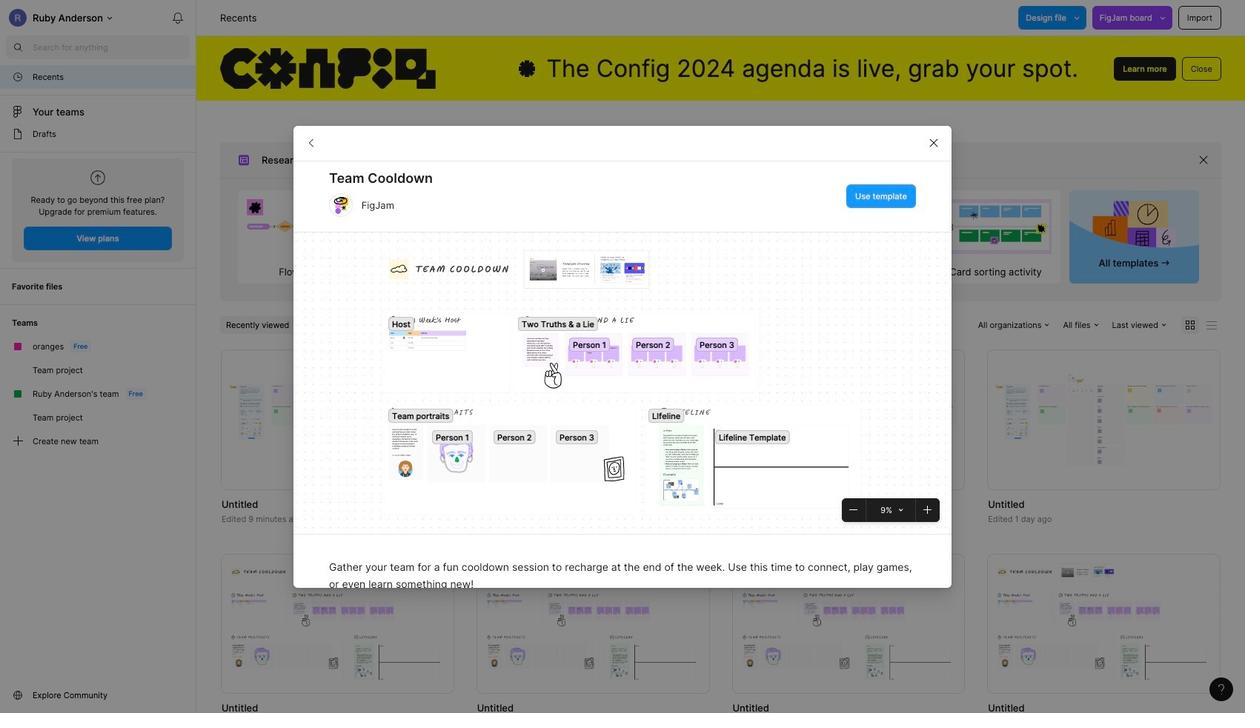 Task type: vqa. For each thing, say whether or not it's contained in the screenshot.
file thumbnail
no



Task type: describe. For each thing, give the bounding box(es) containing it.
select zoom level image
[[899, 508, 904, 513]]

Search for anything text field
[[33, 42, 190, 53]]

1 horizontal spatial search 32 image
[[582, 148, 605, 172]]

page 16 image
[[12, 128, 24, 140]]

bell 32 image
[[166, 6, 190, 30]]

see all all templates image
[[1092, 200, 1177, 256]]

brainstorm crazy 8s image
[[654, 191, 783, 263]]

project retrospective image
[[516, 191, 645, 263]]



Task type: locate. For each thing, give the bounding box(es) containing it.
quarterly brainstorm image
[[377, 191, 506, 263]]

search 32 image
[[6, 36, 30, 59], [582, 148, 605, 172]]

0 horizontal spatial search 32 image
[[6, 36, 30, 59]]

thumbnail image
[[222, 351, 454, 490], [477, 351, 709, 490], [733, 351, 965, 490], [988, 351, 1220, 490], [222, 555, 454, 694], [477, 555, 709, 694], [733, 555, 965, 694], [988, 555, 1220, 694]]

search 32 image up project retrospective image
[[582, 148, 605, 172]]

flow chart image
[[238, 191, 367, 263]]

search 32 image up the recent 16 image
[[6, 36, 30, 59]]

recent 16 image
[[12, 71, 24, 83]]

grid
[[198, 351, 1244, 714]]

1 vertical spatial search 32 image
[[582, 148, 605, 172]]

community 16 image
[[12, 690, 24, 702]]

card sorting activity image
[[931, 191, 1061, 263]]

0 vertical spatial search 32 image
[[6, 36, 30, 59]]

user interview image
[[793, 191, 922, 263]]

dialog
[[294, 125, 952, 714]]



